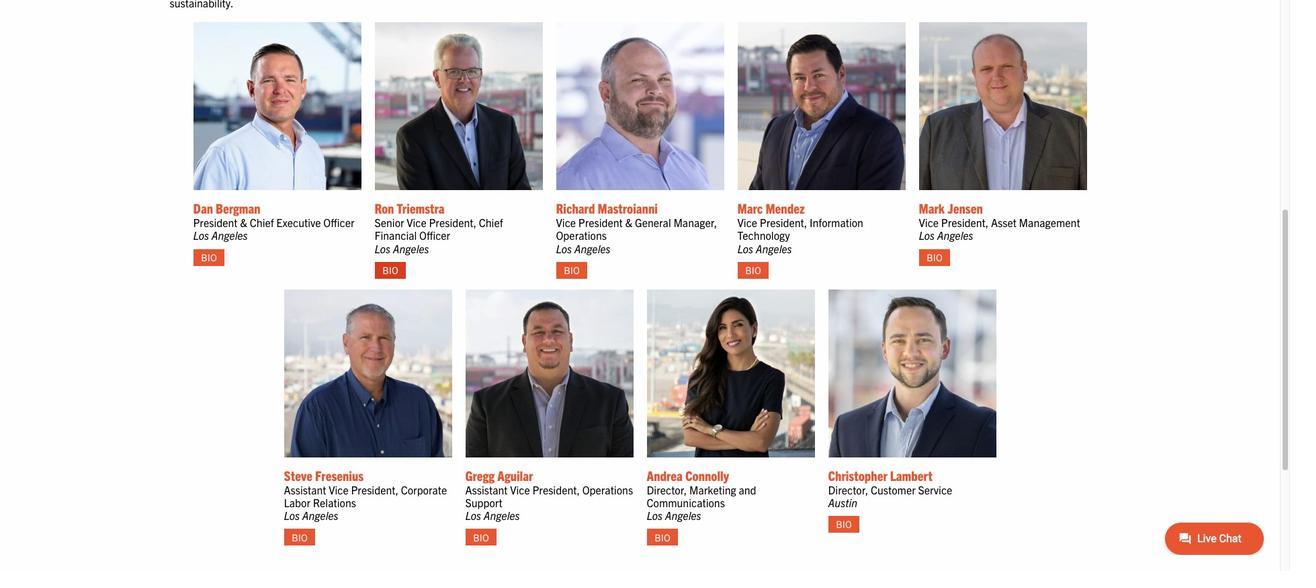 Task type: vqa. For each thing, say whether or not it's contained in the screenshot.
Careers at top
no



Task type: locate. For each thing, give the bounding box(es) containing it.
director,
[[647, 483, 687, 496], [828, 483, 869, 496]]

chief inside the ron triemstra senior vice president, chief financial officer los angeles
[[479, 216, 503, 229]]

gregg aguilar assistant vice president, operations support los angeles
[[465, 467, 633, 522]]

asset
[[991, 216, 1017, 229]]

1 horizontal spatial officer
[[419, 229, 450, 242]]

bio link down technology
[[738, 262, 769, 279]]

assistant inside gregg aguilar assistant vice president, operations support los angeles
[[465, 483, 508, 496]]

bio link down dan
[[193, 249, 225, 266]]

0 horizontal spatial officer
[[323, 216, 355, 229]]

bio link down communications
[[647, 529, 678, 546]]

lambert
[[890, 467, 933, 484]]

angeles down 'jensen'
[[937, 229, 974, 242]]

1 & from the left
[[240, 216, 247, 229]]

0 vertical spatial operations
[[556, 229, 607, 242]]

bio link down richard
[[556, 262, 588, 279]]

dan bergman president & chief executive officer los angeles
[[193, 200, 355, 242]]

management
[[1019, 216, 1080, 229]]

0 horizontal spatial director,
[[647, 483, 687, 496]]

1 president from the left
[[193, 216, 238, 229]]

bio down technology
[[746, 264, 761, 276]]

officer down triemstra
[[419, 229, 450, 242]]

president, inside gregg aguilar assistant vice president, operations support los angeles
[[533, 483, 580, 496]]

bio link down the financial
[[375, 262, 406, 279]]

los inside dan bergman president & chief executive officer los angeles
[[193, 229, 209, 242]]

vice left 'jensen'
[[919, 216, 939, 229]]

bio down communications
[[655, 531, 671, 543]]

bio link down labor on the left of page
[[284, 529, 316, 546]]

vice left mendez on the right top of page
[[738, 216, 758, 229]]

vice
[[407, 216, 427, 229], [556, 216, 576, 229], [738, 216, 758, 229], [919, 216, 939, 229], [329, 483, 349, 496], [510, 483, 530, 496]]

officer inside the ron triemstra senior vice president, chief financial officer los angeles
[[419, 229, 450, 242]]

1 horizontal spatial president
[[579, 216, 623, 229]]

operations inside gregg aguilar assistant vice president, operations support los angeles
[[582, 483, 633, 496]]

2 & from the left
[[625, 216, 633, 229]]

president, inside marc mendez vice president, information technology los angeles
[[760, 216, 807, 229]]

los down marc
[[738, 242, 754, 255]]

aguilar
[[497, 467, 533, 484]]

los down mark
[[919, 229, 935, 242]]

1 assistant from the left
[[284, 483, 326, 496]]

bio down support
[[473, 531, 489, 543]]

bio for christopher
[[836, 518, 852, 531]]

angeles down aguilar
[[484, 509, 520, 522]]

manager,
[[674, 216, 717, 229]]

assistant for steve
[[284, 483, 326, 496]]

operations left andrea
[[582, 483, 633, 496]]

bio down austin
[[836, 518, 852, 531]]

1 horizontal spatial &
[[625, 216, 633, 229]]

bio down the financial
[[383, 264, 398, 276]]

bio down richard
[[564, 264, 580, 276]]

& inside dan bergman president & chief executive officer los angeles
[[240, 216, 247, 229]]

vice inside the 'richard mastroianni vice president & general manager, operations los angeles'
[[556, 216, 576, 229]]

bio link for gregg
[[465, 529, 497, 546]]

technology
[[738, 229, 790, 242]]

operations inside the 'richard mastroianni vice president & general manager, operations los angeles'
[[556, 229, 607, 242]]

2 chief from the left
[[479, 216, 503, 229]]

ron triemstra senior vice president, chief financial officer los angeles
[[375, 200, 503, 255]]

main content containing dan bergman
[[156, 0, 1124, 557]]

1 chief from the left
[[250, 216, 274, 229]]

director, inside andrea connolly director, marketing and communications los angeles
[[647, 483, 687, 496]]

los down dan
[[193, 229, 209, 242]]

angeles down senior
[[393, 242, 429, 255]]

christopher
[[828, 467, 888, 484]]

assistant
[[284, 483, 326, 496], [465, 483, 508, 496]]

bio for dan
[[201, 251, 217, 263]]

0 horizontal spatial president
[[193, 216, 238, 229]]

1 horizontal spatial director,
[[828, 483, 869, 496]]

& left the general
[[625, 216, 633, 229]]

bio for mark
[[927, 251, 943, 263]]

0 horizontal spatial chief
[[250, 216, 274, 229]]

los
[[193, 229, 209, 242], [919, 229, 935, 242], [375, 242, 391, 255], [556, 242, 572, 255], [738, 242, 754, 255], [284, 509, 300, 522], [465, 509, 481, 522], [647, 509, 663, 522]]

los inside andrea connolly director, marketing and communications los angeles
[[647, 509, 663, 522]]

bio down dan
[[201, 251, 217, 263]]

connolly
[[685, 467, 729, 484]]

bio link for ron
[[375, 262, 406, 279]]

president,
[[429, 216, 477, 229], [760, 216, 807, 229], [941, 216, 989, 229], [351, 483, 399, 496], [533, 483, 580, 496]]

2 president from the left
[[579, 216, 623, 229]]

president, for ron triemstra
[[429, 216, 477, 229]]

los down the steve
[[284, 509, 300, 522]]

bio for steve
[[292, 531, 308, 543]]

angeles down fresenius
[[302, 509, 338, 522]]

angeles
[[212, 229, 248, 242], [937, 229, 974, 242], [393, 242, 429, 255], [575, 242, 611, 255], [756, 242, 792, 255], [302, 509, 338, 522], [484, 509, 520, 522], [665, 509, 701, 522]]

president, inside steve fresenius assistant vice president, corporate labor relations los angeles
[[351, 483, 399, 496]]

1 vertical spatial operations
[[582, 483, 633, 496]]

bio link down austin
[[828, 516, 860, 533]]

and
[[739, 483, 756, 496]]

0 horizontal spatial assistant
[[284, 483, 326, 496]]

bio down mark
[[927, 251, 943, 263]]

angeles down mendez on the right top of page
[[756, 242, 792, 255]]

angeles inside the ron triemstra senior vice president, chief financial officer los angeles
[[393, 242, 429, 255]]

assistant inside steve fresenius assistant vice president, corporate labor relations los angeles
[[284, 483, 326, 496]]

2 assistant from the left
[[465, 483, 508, 496]]

los down gregg
[[465, 509, 481, 522]]

vice right senior
[[407, 216, 427, 229]]

bio for ron
[[383, 264, 398, 276]]

operations down richard
[[556, 229, 607, 242]]

vice left 'mastroianni'
[[556, 216, 576, 229]]

mark jensen vice president, asset management los angeles
[[919, 200, 1080, 242]]

relations
[[313, 496, 356, 509]]

& right dan
[[240, 216, 247, 229]]

bio link
[[193, 249, 225, 266], [919, 249, 951, 266], [375, 262, 406, 279], [556, 262, 588, 279], [738, 262, 769, 279], [828, 516, 860, 533], [284, 529, 316, 546], [465, 529, 497, 546], [647, 529, 678, 546]]

bio
[[201, 251, 217, 263], [927, 251, 943, 263], [383, 264, 398, 276], [564, 264, 580, 276], [746, 264, 761, 276], [836, 518, 852, 531], [292, 531, 308, 543], [473, 531, 489, 543], [655, 531, 671, 543]]

operations
[[556, 229, 607, 242], [582, 483, 633, 496]]

director, inside christopher lambert director, customer service austin
[[828, 483, 869, 496]]

angeles inside steve fresenius assistant vice president, corporate labor relations los angeles
[[302, 509, 338, 522]]

2 director, from the left
[[828, 483, 869, 496]]

officer right executive in the top of the page
[[323, 216, 355, 229]]

angeles down bergman
[[212, 229, 248, 242]]

0 horizontal spatial &
[[240, 216, 247, 229]]

bio down labor on the left of page
[[292, 531, 308, 543]]

financial
[[375, 229, 417, 242]]

president, inside the ron triemstra senior vice president, chief financial officer los angeles
[[429, 216, 477, 229]]

bio link down mark
[[919, 249, 951, 266]]

dan
[[193, 200, 213, 217]]

bio link down support
[[465, 529, 497, 546]]

bio link for dan
[[193, 249, 225, 266]]

chief
[[250, 216, 274, 229], [479, 216, 503, 229]]

director, left the marketing
[[647, 483, 687, 496]]

president, for steve fresenius
[[351, 483, 399, 496]]

president
[[193, 216, 238, 229], [579, 216, 623, 229]]

main content
[[156, 0, 1124, 557]]

vice right support
[[510, 483, 530, 496]]

andrea
[[647, 467, 683, 484]]

1 director, from the left
[[647, 483, 687, 496]]

angeles down richard
[[575, 242, 611, 255]]

vice right the steve
[[329, 483, 349, 496]]

director, left customer
[[828, 483, 869, 496]]

bio link for andrea
[[647, 529, 678, 546]]

chief inside dan bergman president & chief executive officer los angeles
[[250, 216, 274, 229]]

&
[[240, 216, 247, 229], [625, 216, 633, 229]]

christopher lambert director, customer service austin
[[828, 467, 953, 509]]

fresenius
[[315, 467, 364, 484]]

los down richard
[[556, 242, 572, 255]]

bio for andrea
[[655, 531, 671, 543]]

1 horizontal spatial assistant
[[465, 483, 508, 496]]

richard mastroianni vice president & general manager, operations los angeles
[[556, 200, 717, 255]]

labor
[[284, 496, 310, 509]]

los down senior
[[375, 242, 391, 255]]

officer
[[323, 216, 355, 229], [419, 229, 450, 242]]

1 horizontal spatial chief
[[479, 216, 503, 229]]

angeles inside andrea connolly director, marketing and communications los angeles
[[665, 509, 701, 522]]

angeles down the marketing
[[665, 509, 701, 522]]

los down andrea
[[647, 509, 663, 522]]

bergman
[[216, 200, 261, 217]]

los inside marc mendez vice president, information technology los angeles
[[738, 242, 754, 255]]

mastroianni
[[598, 200, 658, 217]]



Task type: describe. For each thing, give the bounding box(es) containing it.
gregg
[[465, 467, 495, 484]]

president, for gregg aguilar
[[533, 483, 580, 496]]

angeles inside gregg aguilar assistant vice president, operations support los angeles
[[484, 509, 520, 522]]

angeles inside dan bergman president & chief executive officer los angeles
[[212, 229, 248, 242]]

officer inside dan bergman president & chief executive officer los angeles
[[323, 216, 355, 229]]

bio for gregg
[[473, 531, 489, 543]]

marc
[[738, 200, 763, 217]]

bio link for marc
[[738, 262, 769, 279]]

president inside the 'richard mastroianni vice president & general manager, operations los angeles'
[[579, 216, 623, 229]]

bio link for richard
[[556, 262, 588, 279]]

steve fresenius assistant vice president, corporate labor relations los angeles
[[284, 467, 447, 522]]

los inside steve fresenius assistant vice president, corporate labor relations los angeles
[[284, 509, 300, 522]]

director, for andrea
[[647, 483, 687, 496]]

corporate
[[401, 483, 447, 496]]

& inside the 'richard mastroianni vice president & general manager, operations los angeles'
[[625, 216, 633, 229]]

bio for richard
[[564, 264, 580, 276]]

vice inside mark jensen vice president, asset management los angeles
[[919, 216, 939, 229]]

steve
[[284, 467, 312, 484]]

bio link for christopher
[[828, 516, 860, 533]]

vice inside marc mendez vice president, information technology los angeles
[[738, 216, 758, 229]]

senior
[[375, 216, 404, 229]]

communications
[[647, 496, 725, 509]]

president, inside mark jensen vice president, asset management los angeles
[[941, 216, 989, 229]]

austin
[[828, 496, 858, 509]]

director, for christopher
[[828, 483, 869, 496]]

support
[[465, 496, 503, 509]]

customer
[[871, 483, 916, 496]]

vice inside gregg aguilar assistant vice president, operations support los angeles
[[510, 483, 530, 496]]

bio link for steve
[[284, 529, 316, 546]]

service
[[918, 483, 953, 496]]

bio for marc
[[746, 264, 761, 276]]

angeles inside the 'richard mastroianni vice president & general manager, operations los angeles'
[[575, 242, 611, 255]]

andrea connolly director, marketing and communications los angeles
[[647, 467, 756, 522]]

marc mendez vice president, information technology los angeles
[[738, 200, 864, 255]]

information
[[810, 216, 864, 229]]

vice inside the ron triemstra senior vice president, chief financial officer los angeles
[[407, 216, 427, 229]]

bio link for mark
[[919, 249, 951, 266]]

triemstra
[[397, 200, 445, 217]]

assistant for gregg
[[465, 483, 508, 496]]

general
[[635, 216, 671, 229]]

ron
[[375, 200, 394, 217]]

los inside the ron triemstra senior vice president, chief financial officer los angeles
[[375, 242, 391, 255]]

los inside the 'richard mastroianni vice president & general manager, operations los angeles'
[[556, 242, 572, 255]]

los inside gregg aguilar assistant vice president, operations support los angeles
[[465, 509, 481, 522]]

mendez
[[766, 200, 805, 217]]

richard
[[556, 200, 595, 217]]

angeles inside marc mendez vice president, information technology los angeles
[[756, 242, 792, 255]]

angeles inside mark jensen vice president, asset management los angeles
[[937, 229, 974, 242]]

jensen
[[948, 200, 983, 217]]

president inside dan bergman president & chief executive officer los angeles
[[193, 216, 238, 229]]

mark
[[919, 200, 945, 217]]

los inside mark jensen vice president, asset management los angeles
[[919, 229, 935, 242]]

executive
[[276, 216, 321, 229]]

vice inside steve fresenius assistant vice president, corporate labor relations los angeles
[[329, 483, 349, 496]]

marketing
[[690, 483, 736, 496]]



